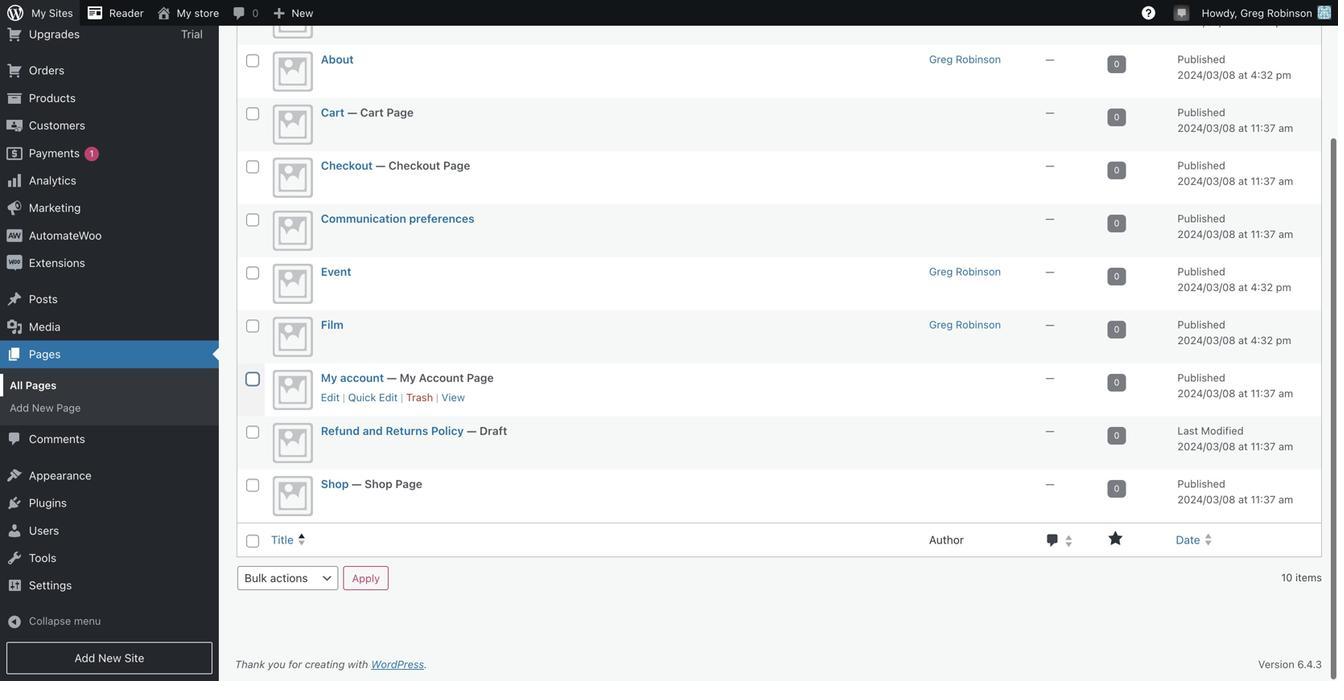 Task type: describe. For each thing, give the bounding box(es) containing it.
my store
[[177, 7, 219, 19]]

film link
[[321, 319, 344, 332]]

shop — shop page
[[321, 478, 423, 491]]

customers link
[[0, 112, 219, 140]]

products
[[29, 92, 76, 105]]

4 am from the top
[[1279, 388, 1294, 400]]

10 items
[[1282, 572, 1322, 584]]

3 — 0 from the top
[[1046, 160, 1120, 176]]

my sites
[[31, 7, 73, 19]]

6 — 0 from the top
[[1046, 319, 1120, 335]]

add new site link
[[6, 643, 212, 675]]

2 | from the left
[[401, 392, 403, 404]]

6 11:37 from the top
[[1251, 494, 1276, 506]]

media
[[29, 321, 61, 334]]

published 2024/03/08 at 11:37 am for checkout page
[[1178, 160, 1294, 188]]

8 2024/03/08 from the top
[[1178, 388, 1236, 400]]

draft
[[480, 425, 507, 438]]

3 | from the left
[[436, 392, 439, 404]]

collapse menu
[[29, 616, 101, 628]]

plugins
[[29, 497, 67, 510]]

author
[[929, 534, 964, 547]]

7 no thumbnail found. image from the top
[[273, 318, 313, 358]]

all pages
[[10, 380, 57, 392]]

view link
[[442, 392, 465, 404]]

users
[[29, 525, 59, 538]]

trash link
[[406, 392, 433, 404]]

trash
[[406, 392, 433, 404]]

store
[[194, 7, 219, 19]]

published for seventh no thumbnail found. from the top of the page
[[1178, 319, 1226, 331]]

notification image
[[1176, 6, 1188, 19]]

1 — 0 from the top
[[1046, 54, 1120, 70]]

published for 10th no thumbnail found. from the bottom
[[1178, 1, 1226, 13]]

greg for film
[[929, 319, 953, 331]]

2 am from the top
[[1279, 176, 1294, 188]]

howdy,
[[1202, 7, 1238, 19]]

with
[[348, 659, 368, 671]]

10
[[1282, 572, 1293, 584]]

about
[[321, 53, 354, 67]]

users link
[[0, 518, 219, 545]]

reader link
[[80, 0, 150, 26]]

title
[[271, 534, 294, 547]]

comments
[[29, 433, 85, 446]]

tools link
[[0, 545, 219, 573]]

date link
[[1170, 526, 1321, 555]]

published for 1st no thumbnail found. from the bottom
[[1178, 479, 1226, 491]]

published for eighth no thumbnail found. from the top
[[1178, 372, 1226, 384]]

new for add new site
[[98, 652, 121, 665]]

customers
[[29, 119, 85, 132]]

my for account
[[321, 372, 337, 385]]

4 11:37 from the top
[[1251, 388, 1276, 400]]

published 2024/03/08 at 4:32 pm for about
[[1178, 54, 1292, 81]]

orders
[[29, 64, 65, 77]]

edit
[[321, 392, 340, 404]]

7 at from the top
[[1239, 335, 1248, 347]]

published 2024/03/08 at 4:37 pm
[[1178, 1, 1291, 28]]

10 at from the top
[[1239, 494, 1248, 506]]

settings
[[29, 580, 72, 593]]

new inside 'link'
[[292, 7, 313, 19]]

sites
[[49, 7, 73, 19]]

cart link
[[321, 106, 345, 120]]

2 checkout from the left
[[389, 159, 440, 173]]

7 — 0 from the top
[[1046, 372, 1120, 388]]

6 2024/03/08 from the top
[[1178, 282, 1236, 294]]

pages link
[[0, 341, 219, 369]]

extensions
[[29, 257, 85, 270]]

comments link
[[0, 426, 219, 454]]

10 2024/03/08 from the top
[[1178, 494, 1236, 506]]

1 vertical spatial pages
[[26, 380, 57, 392]]

greg robinson link for about
[[929, 54, 1001, 66]]

4 2024/03/08 from the top
[[1178, 176, 1236, 188]]

pm inside the 'published 2024/03/08 at 4:37 pm'
[[1276, 16, 1291, 28]]

last
[[1178, 425, 1198, 438]]

9 — 0 from the top
[[1046, 479, 1120, 495]]

8 no thumbnail found. image from the top
[[273, 371, 313, 411]]

analytics link
[[0, 167, 219, 195]]

checkout — checkout page
[[321, 159, 470, 173]]

refund and returns policy — draft
[[321, 425, 507, 438]]

5 2024/03/08 from the top
[[1178, 229, 1236, 241]]

collapse
[[29, 616, 71, 628]]

posts
[[29, 293, 58, 306]]

creating
[[305, 659, 345, 671]]

10 no thumbnail found. image from the top
[[273, 477, 313, 517]]

2 11:37 from the top
[[1251, 176, 1276, 188]]

about link
[[321, 53, 354, 67]]

robinson for event
[[956, 266, 1001, 278]]

cart — cart page
[[321, 106, 414, 120]]

8 at from the top
[[1239, 388, 1248, 400]]

1 no thumbnail found. image from the top
[[273, 0, 313, 39]]

reader
[[109, 7, 144, 19]]

published 2024/03/08 at 11:37 am for shop page
[[1178, 479, 1294, 506]]

analytics
[[29, 174, 76, 187]]

view
[[442, 392, 465, 404]]

shop link
[[321, 478, 349, 491]]

published for second no thumbnail found. from the top
[[1178, 54, 1226, 66]]

wordpress
[[371, 659, 424, 671]]

9 no thumbnail found. image from the top
[[273, 424, 313, 464]]

published 2024/03/08 at 4:32 pm for event
[[1178, 266, 1292, 294]]

greg robinson link for event
[[929, 266, 1001, 278]]

published for 6th no thumbnail found.
[[1178, 266, 1226, 278]]

page inside my account — my account page edit | quick edit | trash | view
[[467, 372, 494, 385]]

items
[[1296, 572, 1322, 584]]

quick edit button
[[348, 392, 398, 404]]

policy
[[431, 425, 464, 438]]

— inside my account — my account page edit | quick edit | trash | view
[[387, 372, 397, 385]]

1 checkout from the left
[[321, 159, 373, 173]]

posts link
[[0, 286, 219, 314]]

robinson for about
[[956, 54, 1001, 66]]

account
[[419, 372, 464, 385]]

modified
[[1201, 425, 1244, 438]]

edit link
[[321, 392, 340, 404]]

appearance link
[[0, 463, 219, 490]]

4:32 for about
[[1251, 69, 1273, 81]]

3 am from the top
[[1279, 229, 1294, 241]]

3 2024/03/08 from the top
[[1178, 122, 1236, 135]]

appearance
[[29, 470, 92, 483]]

add new page
[[10, 402, 81, 414]]

published 2024/03/08 at 11:37 am for cart page
[[1178, 107, 1294, 135]]



Task type: vqa. For each thing, say whether or not it's contained in the screenshot.
Last Modified 2024/03/08 At 11:37 Am
yes



Task type: locate. For each thing, give the bounding box(es) containing it.
products link
[[0, 85, 219, 112]]

1 am from the top
[[1279, 122, 1294, 135]]

0 horizontal spatial |
[[343, 392, 345, 404]]

1 11:37 from the top
[[1251, 122, 1276, 135]]

0 horizontal spatial new
[[32, 402, 54, 414]]

4 — 0 from the top
[[1046, 213, 1120, 229]]

4 no thumbnail found. image from the top
[[273, 158, 313, 199]]

published 2024/03/08 at 4:32 pm
[[1178, 54, 1292, 81], [1178, 266, 1292, 294], [1178, 319, 1292, 347]]

no thumbnail found. image
[[273, 0, 313, 39], [273, 52, 313, 92], [273, 105, 313, 145], [273, 158, 313, 199], [273, 211, 313, 252], [273, 265, 313, 305], [273, 318, 313, 358], [273, 371, 313, 411], [273, 424, 313, 464], [273, 477, 313, 517]]

event link
[[321, 266, 351, 279]]

robinson for film
[[956, 319, 1001, 331]]

0 vertical spatial pages
[[29, 348, 61, 361]]

0 vertical spatial add
[[10, 402, 29, 414]]

4 published from the top
[[1178, 160, 1226, 172]]

checkout
[[321, 159, 373, 173], [389, 159, 440, 173]]

published 2024/03/08 at 4:32 pm for film
[[1178, 319, 1292, 347]]

5 11:37 from the top
[[1251, 441, 1276, 453]]

greg for event
[[929, 266, 953, 278]]

2024/03/08 inside last modified 2024/03/08 at 11:37 am
[[1178, 441, 1236, 453]]

1 vertical spatial published 2024/03/08 at 4:32 pm
[[1178, 266, 1292, 294]]

published for 7th no thumbnail found. from the bottom
[[1178, 160, 1226, 172]]

my up trash link
[[400, 372, 416, 385]]

.
[[424, 659, 427, 671]]

marketing link
[[0, 195, 219, 222]]

refund
[[321, 425, 360, 438]]

checkout up communication preferences link
[[389, 159, 440, 173]]

1 vertical spatial new
[[32, 402, 54, 414]]

greg inside toolbar navigation
[[1241, 7, 1264, 19]]

1 horizontal spatial shop
[[365, 478, 393, 491]]

my store link
[[150, 0, 226, 26]]

thank you for creating with wordpress .
[[235, 659, 427, 671]]

1 vertical spatial greg robinson
[[929, 266, 1001, 278]]

1 horizontal spatial checkout
[[389, 159, 440, 173]]

2 published 2024/03/08 at 11:37 am from the top
[[1178, 160, 1294, 188]]

page up the preferences
[[443, 159, 470, 173]]

page down the returns
[[395, 478, 423, 491]]

media link
[[0, 314, 219, 341]]

0 link
[[226, 0, 265, 26], [1108, 56, 1126, 74], [1108, 109, 1126, 127], [1108, 162, 1126, 180], [1108, 215, 1126, 233], [1108, 269, 1126, 286], [1108, 322, 1126, 339], [1108, 375, 1126, 392], [1108, 428, 1126, 446], [1108, 481, 1126, 499]]

robinson
[[1267, 7, 1313, 19], [956, 54, 1001, 66], [956, 266, 1001, 278], [956, 319, 1001, 331]]

my left sites
[[31, 7, 46, 19]]

3 at from the top
[[1239, 122, 1248, 135]]

version 6.4.3
[[1259, 659, 1322, 671]]

add down menu
[[74, 652, 95, 665]]

0 vertical spatial published 2024/03/08 at 4:32 pm
[[1178, 54, 1292, 81]]

footer containing thank you for creating with
[[219, 649, 1338, 682]]

my for store
[[177, 7, 191, 19]]

published for sixth no thumbnail found. from the bottom of the page
[[1178, 213, 1226, 225]]

| left view link
[[436, 392, 439, 404]]

0 horizontal spatial cart
[[321, 106, 345, 120]]

1 vertical spatial 4:32
[[1251, 282, 1273, 294]]

greg for about
[[929, 54, 953, 66]]

am inside last modified 2024/03/08 at 11:37 am
[[1279, 441, 1294, 453]]

last modified 2024/03/08 at 11:37 am
[[1178, 425, 1294, 453]]

9 2024/03/08 from the top
[[1178, 441, 1236, 453]]

1 horizontal spatial add
[[74, 652, 95, 665]]

2 greg robinson link from the top
[[929, 266, 1001, 278]]

page
[[387, 106, 414, 120], [443, 159, 470, 173], [467, 372, 494, 385], [56, 402, 81, 414], [395, 478, 423, 491]]

2 shop from the left
[[365, 478, 393, 491]]

upgrades
[[29, 28, 80, 41]]

my account link
[[321, 372, 384, 385]]

0 vertical spatial greg robinson
[[929, 54, 1001, 66]]

page right account
[[467, 372, 494, 385]]

thank
[[235, 659, 265, 671]]

version
[[1259, 659, 1295, 671]]

published
[[1178, 1, 1226, 13], [1178, 54, 1226, 66], [1178, 107, 1226, 119], [1178, 160, 1226, 172], [1178, 213, 1226, 225], [1178, 266, 1226, 278], [1178, 319, 1226, 331], [1178, 372, 1226, 384], [1178, 479, 1226, 491]]

4 pm from the top
[[1276, 335, 1292, 347]]

2 pm from the top
[[1276, 69, 1292, 81]]

greg robinson for event
[[929, 266, 1001, 278]]

greg robinson link for film
[[929, 319, 1001, 331]]

3 11:37 from the top
[[1251, 229, 1276, 241]]

0 horizontal spatial checkout
[[321, 159, 373, 173]]

tools
[[29, 552, 56, 565]]

my inside my sites link
[[31, 7, 46, 19]]

2 2024/03/08 from the top
[[1178, 69, 1236, 81]]

None submit
[[343, 567, 389, 591]]

site
[[124, 652, 144, 665]]

0 vertical spatial 4:32
[[1251, 69, 1273, 81]]

5 published from the top
[[1178, 213, 1226, 225]]

1 at from the top
[[1239, 16, 1248, 28]]

2 vertical spatial 4:32
[[1251, 335, 1273, 347]]

my sites link
[[0, 0, 80, 26]]

0 horizontal spatial shop
[[321, 478, 349, 491]]

| left trash link
[[401, 392, 403, 404]]

11:37
[[1251, 122, 1276, 135], [1251, 176, 1276, 188], [1251, 229, 1276, 241], [1251, 388, 1276, 400], [1251, 441, 1276, 453], [1251, 494, 1276, 506]]

4 published 2024/03/08 at 11:37 am from the top
[[1178, 372, 1294, 400]]

9 published from the top
[[1178, 479, 1226, 491]]

7 published from the top
[[1178, 319, 1226, 331]]

3 greg robinson link from the top
[[929, 319, 1001, 331]]

menu
[[74, 616, 101, 628]]

4:32 for film
[[1251, 335, 1273, 347]]

2 4:32 from the top
[[1251, 282, 1273, 294]]

cart right cart link
[[360, 106, 384, 120]]

1 published 2024/03/08 at 11:37 am from the top
[[1178, 107, 1294, 135]]

greg robinson for film
[[929, 319, 1001, 331]]

robinson inside toolbar navigation
[[1267, 7, 1313, 19]]

shop right shop link
[[365, 478, 393, 491]]

greg robinson for about
[[929, 54, 1001, 66]]

2024/03/08
[[1178, 16, 1236, 28], [1178, 69, 1236, 81], [1178, 122, 1236, 135], [1178, 176, 1236, 188], [1178, 229, 1236, 241], [1178, 282, 1236, 294], [1178, 335, 1236, 347], [1178, 388, 1236, 400], [1178, 441, 1236, 453], [1178, 494, 1236, 506]]

1 | from the left
[[343, 392, 345, 404]]

2 horizontal spatial new
[[292, 7, 313, 19]]

4 at from the top
[[1239, 176, 1248, 188]]

title link
[[265, 526, 921, 555]]

automatewoo link
[[0, 222, 219, 250]]

shop down refund
[[321, 478, 349, 491]]

1 shop from the left
[[321, 478, 349, 491]]

8 — 0 from the top
[[1046, 425, 1120, 442]]

1 cart from the left
[[321, 106, 345, 120]]

2 greg robinson from the top
[[929, 266, 1001, 278]]

6 published from the top
[[1178, 266, 1226, 278]]

3 published 2024/03/08 at 4:32 pm from the top
[[1178, 319, 1292, 347]]

published for 8th no thumbnail found. from the bottom
[[1178, 107, 1226, 119]]

communication preferences
[[321, 213, 475, 226]]

4:37
[[1251, 16, 1273, 28]]

| right edit link
[[343, 392, 345, 404]]

2 horizontal spatial |
[[436, 392, 439, 404]]

payments 1
[[29, 147, 94, 160]]

settings link
[[0, 573, 219, 600]]

my for sites
[[31, 7, 46, 19]]

plugins link
[[0, 490, 219, 518]]

None checkbox
[[246, 55, 259, 68], [246, 108, 259, 121], [246, 320, 259, 333], [246, 374, 259, 386], [246, 427, 259, 440], [246, 480, 259, 493], [246, 55, 259, 68], [246, 108, 259, 121], [246, 320, 259, 333], [246, 374, 259, 386], [246, 427, 259, 440], [246, 480, 259, 493]]

and
[[363, 425, 383, 438]]

cart down about link
[[321, 106, 345, 120]]

3 greg robinson from the top
[[929, 319, 1001, 331]]

3 no thumbnail found. image from the top
[[273, 105, 313, 145]]

page up 'comments'
[[56, 402, 81, 414]]

all
[[10, 380, 23, 392]]

preferences
[[409, 213, 475, 226]]

jetpack
[[29, 0, 70, 14]]

6 at from the top
[[1239, 282, 1248, 294]]

3 4:32 from the top
[[1251, 335, 1273, 347]]

at inside last modified 2024/03/08 at 11:37 am
[[1239, 441, 1248, 453]]

1 greg robinson from the top
[[929, 54, 1001, 66]]

communication preferences link
[[321, 213, 475, 226]]

add new page link
[[0, 397, 219, 420]]

footer
[[219, 649, 1338, 682]]

add down 'all'
[[10, 402, 29, 414]]

2 no thumbnail found. image from the top
[[273, 52, 313, 92]]

0 vertical spatial greg robinson link
[[929, 54, 1001, 66]]

0 horizontal spatial add
[[10, 402, 29, 414]]

my inside my store link
[[177, 7, 191, 19]]

at inside the 'published 2024/03/08 at 4:37 pm'
[[1239, 16, 1248, 28]]

None checkbox
[[246, 161, 259, 174], [246, 214, 259, 227], [246, 267, 259, 280], [246, 536, 259, 549], [246, 161, 259, 174], [246, 214, 259, 227], [246, 267, 259, 280], [246, 536, 259, 549]]

5 — 0 from the top
[[1046, 266, 1120, 282]]

quick edit
[[348, 392, 398, 404]]

checkout link
[[321, 159, 373, 173]]

5 no thumbnail found. image from the top
[[273, 211, 313, 252]]

5 am from the top
[[1279, 441, 1294, 453]]

2 vertical spatial greg robinson link
[[929, 319, 1001, 331]]

3 pm from the top
[[1276, 282, 1292, 294]]

2 at from the top
[[1239, 69, 1248, 81]]

pm for about
[[1276, 69, 1292, 81]]

5 at from the top
[[1239, 229, 1248, 241]]

2 vertical spatial greg robinson
[[929, 319, 1001, 331]]

1 greg robinson link from the top
[[929, 54, 1001, 66]]

1 2024/03/08 from the top
[[1178, 16, 1236, 28]]

add
[[10, 402, 29, 414], [74, 652, 95, 665]]

1 vertical spatial add
[[74, 652, 95, 665]]

comments image
[[1046, 534, 1061, 547]]

11:37 inside last modified 2024/03/08 at 11:37 am
[[1251, 441, 1276, 453]]

my left store
[[177, 7, 191, 19]]

event
[[321, 266, 351, 279]]

new link
[[265, 0, 320, 26]]

communication
[[321, 213, 406, 226]]

3 published from the top
[[1178, 107, 1226, 119]]

0 vertical spatial new
[[292, 7, 313, 19]]

1 vertical spatial greg robinson link
[[929, 266, 1001, 278]]

pages down the media
[[29, 348, 61, 361]]

7 2024/03/08 from the top
[[1178, 335, 1236, 347]]

you
[[268, 659, 286, 671]]

extensions link
[[0, 250, 219, 277]]

page for cart — cart page
[[387, 106, 414, 120]]

6 am from the top
[[1279, 494, 1294, 506]]

1 horizontal spatial new
[[98, 652, 121, 665]]

greg
[[1241, 7, 1264, 19], [929, 54, 953, 66], [929, 266, 953, 278], [929, 319, 953, 331]]

2 published 2024/03/08 at 4:32 pm from the top
[[1178, 266, 1292, 294]]

3 published 2024/03/08 at 11:37 am from the top
[[1178, 213, 1294, 241]]

2 published from the top
[[1178, 54, 1226, 66]]

howdy, greg robinson
[[1202, 7, 1313, 19]]

cart
[[321, 106, 345, 120], [360, 106, 384, 120]]

page for shop — shop page
[[395, 478, 423, 491]]

my up edit
[[321, 372, 337, 385]]

1 horizontal spatial |
[[401, 392, 403, 404]]

pm for film
[[1276, 335, 1292, 347]]

2 cart from the left
[[360, 106, 384, 120]]

date
[[1176, 534, 1201, 547]]

4:32 for event
[[1251, 282, 1273, 294]]

page for checkout — checkout page
[[443, 159, 470, 173]]

2 vertical spatial new
[[98, 652, 121, 665]]

1 published 2024/03/08 at 4:32 pm from the top
[[1178, 54, 1292, 81]]

2 — 0 from the top
[[1046, 107, 1120, 123]]

6 no thumbnail found. image from the top
[[273, 265, 313, 305]]

orders link
[[0, 57, 219, 85]]

1 published from the top
[[1178, 1, 1226, 13]]

page up checkout — checkout page
[[387, 106, 414, 120]]

2024/03/08 inside the 'published 2024/03/08 at 4:37 pm'
[[1178, 16, 1236, 28]]

pages up add new page at the left of the page
[[26, 380, 57, 392]]

my account — my account page edit | quick edit | trash | view
[[321, 372, 494, 404]]

published inside the 'published 2024/03/08 at 4:37 pm'
[[1178, 1, 1226, 13]]

9 at from the top
[[1239, 441, 1248, 453]]

2 vertical spatial published 2024/03/08 at 4:32 pm
[[1178, 319, 1292, 347]]

film
[[321, 319, 344, 332]]

refund and returns policy link
[[321, 425, 464, 438]]

0 inside toolbar navigation
[[252, 7, 259, 19]]

wordpress link
[[371, 659, 424, 671]]

6.4.3
[[1298, 659, 1322, 671]]

5 published 2024/03/08 at 11:37 am from the top
[[1178, 479, 1294, 506]]

pm for event
[[1276, 282, 1292, 294]]

add new site
[[74, 652, 144, 665]]

add for add new page
[[10, 402, 29, 414]]

8 published from the top
[[1178, 372, 1226, 384]]

new for add new page
[[32, 402, 54, 414]]

payments
[[29, 147, 80, 160]]

toolbar navigation
[[0, 0, 1338, 29]]

1 4:32 from the top
[[1251, 69, 1273, 81]]

1 horizontal spatial cart
[[360, 106, 384, 120]]

greg robinson
[[929, 54, 1001, 66], [929, 266, 1001, 278], [929, 319, 1001, 331]]

add for add new site
[[74, 652, 95, 665]]

1 pm from the top
[[1276, 16, 1291, 28]]

checkout down cart link
[[321, 159, 373, 173]]

for
[[288, 659, 302, 671]]



